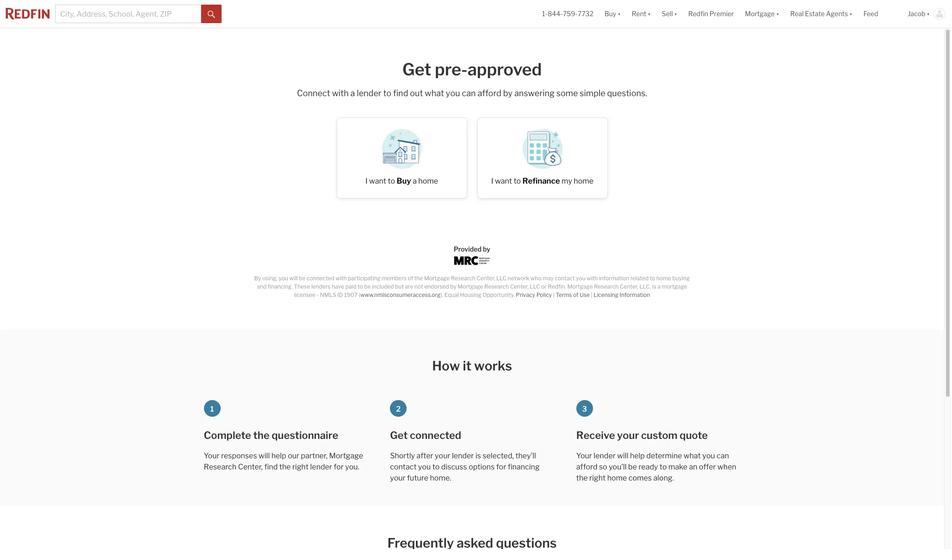 Task type: vqa. For each thing, say whether or not it's contained in the screenshot.


Task type: describe. For each thing, give the bounding box(es) containing it.
to inside "your lender will help determine what you can afford so you'll be ready to make an offer when the right home comes along."
[[660, 463, 667, 471]]

0 vertical spatial llc
[[496, 275, 507, 282]]

1-844-759-7732
[[542, 10, 594, 18]]

buy ▾ button
[[599, 0, 626, 28]]

you inside "your lender will help determine what you can afford so you'll be ready to make an offer when the right home comes along."
[[702, 452, 715, 460]]

my
[[562, 177, 572, 186]]

licensing information link
[[594, 292, 650, 299]]

for
[[496, 463, 506, 471]]

get for get pre-approved
[[402, 59, 431, 80]]

0 vertical spatial be
[[299, 275, 306, 282]]

when
[[718, 463, 736, 471]]

and
[[257, 283, 267, 290]]

real estate agents ▾
[[790, 10, 852, 18]]

1 horizontal spatial by
[[483, 245, 490, 253]]

rent ▾ button
[[626, 0, 656, 28]]

participating
[[348, 275, 381, 282]]

may
[[543, 275, 554, 282]]

mortgage inside your responses will help our partner, mortgage research center, find the right lender for you.
[[329, 452, 363, 460]]

provided
[[454, 245, 482, 253]]

so
[[599, 463, 607, 471]]

complete the questionnaire
[[204, 429, 338, 441]]

feed button
[[858, 0, 902, 28]]

www.nmlsconsumeraccess.org
[[360, 292, 441, 299]]

get connected
[[390, 429, 461, 441]]

receive your custom quote
[[576, 429, 708, 441]]

with right connect
[[332, 88, 349, 98]]

use
[[580, 292, 590, 299]]

-
[[317, 292, 319, 299]]

redfin premier
[[688, 10, 734, 18]]

759-
[[563, 10, 578, 18]]

option group containing buy
[[329, 109, 616, 207]]

financing.
[[268, 283, 293, 290]]

you up financing.
[[279, 275, 288, 282]]

will for complete
[[259, 452, 270, 460]]

buy inside dropdown button
[[605, 10, 616, 18]]

housing
[[460, 292, 481, 299]]

who
[[531, 275, 542, 282]]

buy ▾ button
[[605, 0, 621, 28]]

privacy
[[516, 292, 535, 299]]

custom quote
[[641, 429, 708, 441]]

or
[[541, 283, 547, 290]]

with up use
[[587, 275, 598, 282]]

help for questionnaire
[[271, 452, 286, 460]]

i want to refinance my home
[[491, 176, 594, 186]]

llc.
[[640, 283, 651, 290]]

financing
[[508, 463, 540, 471]]

options
[[469, 463, 495, 471]]

help for custom quote
[[630, 452, 645, 460]]

sell ▾
[[662, 10, 677, 18]]

center, inside your responses will help our partner, mortgage research center, find the right lender for you.
[[238, 463, 263, 471]]

you'll
[[609, 463, 627, 471]]

comes along.
[[629, 474, 674, 482]]

for you.
[[334, 463, 359, 471]]

is inside shortly after your lender is selected, they'll contact you to discuss options for financing your future home.
[[476, 452, 481, 460]]

future home.
[[407, 474, 451, 482]]

id
[[337, 292, 343, 299]]

1 vertical spatial llc
[[530, 283, 540, 290]]

estate
[[805, 10, 825, 18]]

sell
[[662, 10, 673, 18]]

right inside your responses will help our partner, mortgage research center, find the right lender for you.
[[292, 463, 309, 471]]

they'll
[[516, 452, 536, 460]]

7732
[[578, 10, 594, 18]]

jacob ▾
[[908, 10, 930, 18]]

1 | from the left
[[553, 292, 555, 299]]

want for buy
[[369, 177, 386, 186]]

endorsed
[[424, 283, 449, 290]]

mortgage ▾ button
[[740, 0, 785, 28]]

how it works
[[432, 358, 512, 374]]

receive
[[576, 429, 615, 441]]

mortgage research center image
[[454, 256, 490, 265]]

1-
[[542, 10, 548, 18]]

works
[[474, 358, 512, 374]]

home inside "your lender will help determine what you can afford so you'll be ready to make an offer when the right home comes along."
[[607, 474, 627, 482]]

the inside your responses will help our partner, mortgage research center, find the right lender for you.
[[279, 463, 291, 471]]

after
[[417, 452, 433, 460]]

lenders
[[311, 283, 331, 290]]

information
[[599, 275, 629, 282]]

partner,
[[301, 452, 328, 460]]

are
[[405, 283, 413, 290]]

0 horizontal spatial afford
[[478, 88, 501, 98]]

mortgage up use
[[567, 283, 593, 290]]

policy
[[536, 292, 552, 299]]

by inside by using, you will be connected with participating members of the mortgage research center, llc network who may contact you with information related to home buying and financing. these lenders have paid to be included but are not endorsed by mortgage research center, llc or redfin. mortgage research center, llc. is a mortgage licensee - nmls id 1907 (
[[450, 283, 456, 290]]

1 horizontal spatial be
[[364, 283, 371, 290]]

answering
[[514, 88, 555, 98]]

mortgage ▾ button
[[745, 0, 779, 28]]

get pre-approved
[[402, 59, 542, 80]]

redfin
[[688, 10, 708, 18]]

research inside your responses will help our partner, mortgage research center, find the right lender for you.
[[204, 463, 236, 471]]

mortgage
[[662, 283, 687, 290]]

lender inside your responses will help our partner, mortgage research center, find the right lender for you.
[[310, 463, 332, 471]]

to inside i want to refinance my home
[[514, 177, 521, 186]]

redfin.
[[548, 283, 566, 290]]

the up responses
[[253, 429, 269, 441]]

to inside i want to buy a home
[[388, 177, 395, 186]]

your lender will help determine what you can afford so you'll be ready to make an offer when the right home comes along.
[[576, 452, 736, 482]]

licensee
[[294, 292, 316, 299]]

with up the have
[[336, 275, 347, 282]]

lender inside shortly after your lender is selected, they'll contact you to discuss options for financing your future home.
[[452, 452, 474, 460]]

want for refinance
[[495, 177, 512, 186]]

connect with a lender to find out what you can afford by answering some simple questions.
[[297, 88, 647, 98]]

afford inside "your lender will help determine what you can afford so you'll be ready to make an offer when the right home comes along."
[[576, 463, 597, 471]]

▾ for rent ▾
[[648, 10, 651, 18]]

you up use
[[576, 275, 586, 282]]

feed
[[864, 10, 878, 18]]

information
[[620, 292, 650, 299]]

by
[[254, 275, 261, 282]]

buy ▾
[[605, 10, 621, 18]]

ready
[[639, 463, 658, 471]]

mortgage up "endorsed"
[[424, 275, 450, 282]]

premier
[[710, 10, 734, 18]]

research up opportunity.
[[484, 283, 509, 290]]

mortgage up housing
[[458, 283, 483, 290]]

pre-
[[435, 59, 468, 80]]



Task type: locate. For each thing, give the bounding box(es) containing it.
2 horizontal spatial by
[[503, 88, 513, 98]]

i want to buy a home
[[365, 176, 438, 186]]

1 horizontal spatial afford
[[576, 463, 597, 471]]

members
[[382, 275, 407, 282]]

1 horizontal spatial right
[[589, 474, 606, 482]]

1 vertical spatial what
[[684, 452, 701, 460]]

agents
[[826, 10, 848, 18]]

the inside by using, you will be connected with participating members of the mortgage research center, llc network who may contact you with information related to home buying and financing. these lenders have paid to be included but are not endorsed by mortgage research center, llc or redfin. mortgage research center, llc. is a mortgage licensee - nmls id 1907 (
[[414, 275, 423, 282]]

is right llc.
[[652, 283, 656, 290]]

1 your from the left
[[204, 452, 220, 460]]

0 horizontal spatial a
[[350, 88, 355, 98]]

find inside your responses will help our partner, mortgage research center, find the right lender for you.
[[264, 463, 278, 471]]

contact inside shortly after your lender is selected, they'll contact you to discuss options for financing your future home.
[[390, 463, 417, 471]]

|
[[553, 292, 555, 299], [591, 292, 592, 299]]

how
[[432, 358, 460, 374]]

1 vertical spatial afford
[[576, 463, 597, 471]]

0 horizontal spatial your
[[204, 452, 220, 460]]

0 vertical spatial buy
[[605, 10, 616, 18]]

0 horizontal spatial connected
[[307, 275, 334, 282]]

your responses will help our partner, mortgage research center, find the right lender for you.
[[204, 452, 363, 471]]

0 horizontal spatial can
[[462, 88, 476, 98]]

1 horizontal spatial can
[[717, 452, 729, 460]]

the up 'not' at the left of page
[[414, 275, 423, 282]]

1 horizontal spatial buy
[[605, 10, 616, 18]]

www.nmlsconsumeraccess.org ). equal housing opportunity. privacy policy | terms of use | licensing information
[[360, 292, 650, 299]]

your for complete
[[204, 452, 220, 460]]

responses
[[221, 452, 257, 460]]

approved
[[468, 59, 542, 80]]

is up options
[[476, 452, 481, 460]]

0 horizontal spatial |
[[553, 292, 555, 299]]

0 horizontal spatial by
[[450, 283, 456, 290]]

the inside "your lender will help determine what you can afford so you'll be ready to make an offer when the right home comes along."
[[576, 474, 588, 482]]

1 horizontal spatial is
[[652, 283, 656, 290]]

lender
[[357, 88, 382, 98], [452, 452, 474, 460], [594, 452, 616, 460], [310, 463, 332, 471]]

what up an
[[684, 452, 701, 460]]

www.nmlsconsumeraccess.org link
[[360, 292, 441, 299]]

).
[[441, 292, 443, 299]]

what
[[425, 88, 444, 98], [684, 452, 701, 460]]

0 horizontal spatial contact
[[390, 463, 417, 471]]

▾ for mortgage ▾
[[776, 10, 779, 18]]

rent ▾
[[632, 10, 651, 18]]

can up when
[[717, 452, 729, 460]]

determine
[[646, 452, 682, 460]]

2 vertical spatial a
[[657, 283, 661, 290]]

844-
[[548, 10, 563, 18]]

0 horizontal spatial help
[[271, 452, 286, 460]]

0 vertical spatial your
[[617, 429, 639, 441]]

be right 'you'll' on the bottom of page
[[628, 463, 637, 471]]

it
[[463, 358, 472, 374]]

can inside "your lender will help determine what you can afford so you'll be ready to make an offer when the right home comes along."
[[717, 452, 729, 460]]

equal
[[444, 292, 459, 299]]

0 horizontal spatial right
[[292, 463, 309, 471]]

5 ▾ from the left
[[849, 10, 852, 18]]

your inside your responses will help our partner, mortgage research center, find the right lender for you.
[[204, 452, 220, 460]]

center, up opportunity.
[[477, 275, 495, 282]]

want inside i want to refinance my home
[[495, 177, 512, 186]]

your up discuss
[[435, 452, 450, 460]]

0 vertical spatial connected
[[307, 275, 334, 282]]

contact inside by using, you will be connected with participating members of the mortgage research center, llc network who may contact you with information related to home buying and financing. these lenders have paid to be included but are not endorsed by mortgage research center, llc or redfin. mortgage research center, llc. is a mortgage licensee - nmls id 1907 (
[[555, 275, 575, 282]]

will down complete the questionnaire
[[259, 452, 270, 460]]

0 vertical spatial is
[[652, 283, 656, 290]]

1 ▾ from the left
[[618, 10, 621, 18]]

right down so
[[589, 474, 606, 482]]

have
[[332, 283, 344, 290]]

connected up after
[[410, 429, 461, 441]]

using,
[[262, 275, 278, 282]]

buy
[[605, 10, 616, 18], [397, 176, 411, 186]]

2 horizontal spatial be
[[628, 463, 637, 471]]

be up these
[[299, 275, 306, 282]]

mortgage up for you.
[[329, 452, 363, 460]]

your inside "your lender will help determine what you can afford so you'll be ready to make an offer when the right home comes along."
[[576, 452, 592, 460]]

1 vertical spatial be
[[364, 283, 371, 290]]

0 vertical spatial what
[[425, 88, 444, 98]]

0 horizontal spatial will
[[259, 452, 270, 460]]

rent
[[632, 10, 646, 18]]

of up the are
[[408, 275, 413, 282]]

▾ left the rent
[[618, 10, 621, 18]]

0 horizontal spatial is
[[476, 452, 481, 460]]

mortgage left real
[[745, 10, 775, 18]]

research up housing
[[451, 275, 475, 282]]

connected
[[307, 275, 334, 282], [410, 429, 461, 441]]

find down complete the questionnaire
[[264, 463, 278, 471]]

you
[[446, 88, 460, 98], [279, 275, 288, 282], [576, 275, 586, 282], [702, 452, 715, 460], [418, 463, 431, 471]]

1 horizontal spatial what
[[684, 452, 701, 460]]

2 ▾ from the left
[[648, 10, 651, 18]]

2 horizontal spatial a
[[657, 283, 661, 290]]

0 horizontal spatial be
[[299, 275, 306, 282]]

will inside by using, you will be connected with participating members of the mortgage research center, llc network who may contact you with information related to home buying and financing. these lenders have paid to be included but are not endorsed by mortgage research center, llc or redfin. mortgage research center, llc. is a mortgage licensee - nmls id 1907 (
[[289, 275, 298, 282]]

1 horizontal spatial contact
[[555, 275, 575, 282]]

home inside by using, you will be connected with participating members of the mortgage research center, llc network who may contact you with information related to home buying and financing. these lenders have paid to be included but are not endorsed by mortgage research center, llc or redfin. mortgage research center, llc. is a mortgage licensee - nmls id 1907 (
[[656, 275, 671, 282]]

to inside shortly after your lender is selected, they'll contact you to discuss options for financing your future home.
[[432, 463, 440, 471]]

get for get connected
[[390, 429, 408, 441]]

redfin premier button
[[683, 0, 740, 28]]

the
[[414, 275, 423, 282], [253, 429, 269, 441], [279, 463, 291, 471], [576, 474, 588, 482]]

llc up opportunity.
[[496, 275, 507, 282]]

is
[[652, 283, 656, 290], [476, 452, 481, 460]]

sell ▾ button
[[656, 0, 683, 28]]

(
[[359, 292, 360, 299]]

0 horizontal spatial i
[[365, 177, 368, 186]]

be down participating
[[364, 283, 371, 290]]

1 horizontal spatial help
[[630, 452, 645, 460]]

1 horizontal spatial your
[[576, 452, 592, 460]]

contact down shortly
[[390, 463, 417, 471]]

what right out
[[425, 88, 444, 98]]

your right receive
[[617, 429, 639, 441]]

0 horizontal spatial of
[[408, 275, 413, 282]]

will
[[289, 275, 298, 282], [259, 452, 270, 460], [617, 452, 628, 460]]

a inside by using, you will be connected with participating members of the mortgage research center, llc network who may contact you with information related to home buying and financing. these lenders have paid to be included but are not endorsed by mortgage research center, llc or redfin. mortgage research center, llc. is a mortgage licensee - nmls id 1907 (
[[657, 283, 661, 290]]

▾ right sell
[[674, 10, 677, 18]]

real estate agents ▾ button
[[785, 0, 858, 28]]

▾ for buy ▾
[[618, 10, 621, 18]]

home inside i want to refinance my home
[[574, 177, 594, 186]]

will for receive
[[617, 452, 628, 460]]

right down our
[[292, 463, 309, 471]]

of inside by using, you will be connected with participating members of the mortgage research center, llc network who may contact you with information related to home buying and financing. these lenders have paid to be included but are not endorsed by mortgage research center, llc or redfin. mortgage research center, llc. is a mortgage licensee - nmls id 1907 (
[[408, 275, 413, 282]]

0 horizontal spatial want
[[369, 177, 386, 186]]

a
[[350, 88, 355, 98], [413, 177, 417, 186], [657, 283, 661, 290]]

1 vertical spatial a
[[413, 177, 417, 186]]

make
[[668, 463, 687, 471]]

some
[[556, 88, 578, 98]]

0 horizontal spatial buy
[[397, 176, 411, 186]]

mortgage inside dropdown button
[[745, 10, 775, 18]]

llc up privacy policy link at the bottom right
[[530, 283, 540, 290]]

1 horizontal spatial llc
[[530, 283, 540, 290]]

1 vertical spatial of
[[573, 292, 579, 299]]

connected up lenders
[[307, 275, 334, 282]]

get up out
[[402, 59, 431, 80]]

your down receive
[[576, 452, 592, 460]]

1 horizontal spatial want
[[495, 177, 512, 186]]

by down approved
[[503, 88, 513, 98]]

1 horizontal spatial a
[[413, 177, 417, 186]]

will inside "your lender will help determine what you can afford so you'll be ready to make an offer when the right home comes along."
[[617, 452, 628, 460]]

2 help from the left
[[630, 452, 645, 460]]

0 vertical spatial contact
[[555, 275, 575, 282]]

not
[[415, 283, 423, 290]]

2 your from the left
[[576, 452, 592, 460]]

0 horizontal spatial your
[[390, 474, 406, 482]]

0 vertical spatial can
[[462, 88, 476, 98]]

research down responses
[[204, 463, 236, 471]]

home inside i want to buy a home
[[418, 177, 438, 186]]

can
[[462, 88, 476, 98], [717, 452, 729, 460]]

get up shortly
[[390, 429, 408, 441]]

1 i from the left
[[365, 177, 368, 186]]

contact
[[555, 275, 575, 282], [390, 463, 417, 471]]

submit search image
[[208, 11, 215, 18]]

1 vertical spatial is
[[476, 452, 481, 460]]

the down receive
[[576, 474, 588, 482]]

refinance
[[523, 176, 560, 186]]

option group
[[329, 109, 616, 207]]

2 i from the left
[[491, 177, 493, 186]]

1 help from the left
[[271, 452, 286, 460]]

a inside i want to buy a home
[[413, 177, 417, 186]]

you down after
[[418, 463, 431, 471]]

1 vertical spatial right
[[589, 474, 606, 482]]

1 horizontal spatial |
[[591, 292, 592, 299]]

offer
[[699, 463, 716, 471]]

lender inside "your lender will help determine what you can afford so you'll be ready to make an offer when the right home comes along."
[[594, 452, 616, 460]]

1-844-759-7732 link
[[542, 10, 594, 18]]

1 horizontal spatial will
[[289, 275, 298, 282]]

1 vertical spatial find
[[264, 463, 278, 471]]

these
[[294, 283, 310, 290]]

your
[[617, 429, 639, 441], [435, 452, 450, 460], [390, 474, 406, 482]]

your down complete
[[204, 452, 220, 460]]

selected,
[[483, 452, 514, 460]]

rent ▾ button
[[632, 0, 651, 28]]

| down redfin.
[[553, 292, 555, 299]]

▾ right agents
[[849, 10, 852, 18]]

terms
[[556, 292, 572, 299]]

research up "licensing"
[[594, 283, 619, 290]]

2 horizontal spatial will
[[617, 452, 628, 460]]

can down get pre-approved
[[462, 88, 476, 98]]

0 vertical spatial find
[[393, 88, 408, 98]]

you down 'pre-'
[[446, 88, 460, 98]]

will up these
[[289, 275, 298, 282]]

center, down responses
[[238, 463, 263, 471]]

connected inside by using, you will be connected with participating members of the mortgage research center, llc network who may contact you with information related to home buying and financing. these lenders have paid to be included but are not endorsed by mortgage research center, llc or redfin. mortgage research center, llc. is a mortgage licensee - nmls id 1907 (
[[307, 275, 334, 282]]

1 vertical spatial your
[[435, 452, 450, 460]]

1 vertical spatial by
[[483, 245, 490, 253]]

| right use
[[591, 292, 592, 299]]

our
[[288, 452, 299, 460]]

of for members
[[408, 275, 413, 282]]

help up ready
[[630, 452, 645, 460]]

to
[[383, 88, 391, 98], [388, 177, 395, 186], [514, 177, 521, 186], [650, 275, 655, 282], [358, 283, 363, 290], [432, 463, 440, 471], [660, 463, 667, 471]]

by up mortgage research center image at the top of the page
[[483, 245, 490, 253]]

i
[[365, 177, 368, 186], [491, 177, 493, 186]]

4 ▾ from the left
[[776, 10, 779, 18]]

1 vertical spatial contact
[[390, 463, 417, 471]]

what inside "your lender will help determine what you can afford so you'll be ready to make an offer when the right home comes along."
[[684, 452, 701, 460]]

center, down network
[[510, 283, 529, 290]]

find left out
[[393, 88, 408, 98]]

want
[[369, 177, 386, 186], [495, 177, 512, 186]]

by up equal on the left of page
[[450, 283, 456, 290]]

0 vertical spatial by
[[503, 88, 513, 98]]

i inside i want to buy a home
[[365, 177, 368, 186]]

1 horizontal spatial connected
[[410, 429, 461, 441]]

0 horizontal spatial find
[[264, 463, 278, 471]]

0 vertical spatial afford
[[478, 88, 501, 98]]

network
[[508, 275, 529, 282]]

1 vertical spatial connected
[[410, 429, 461, 441]]

0 horizontal spatial what
[[425, 88, 444, 98]]

connect
[[297, 88, 330, 98]]

will inside your responses will help our partner, mortgage research center, find the right lender for you.
[[259, 452, 270, 460]]

will up 'you'll' on the bottom of page
[[617, 452, 628, 460]]

0 vertical spatial right
[[292, 463, 309, 471]]

0 vertical spatial a
[[350, 88, 355, 98]]

real estate agents ▾ link
[[790, 0, 852, 28]]

afford left so
[[576, 463, 597, 471]]

0 horizontal spatial llc
[[496, 275, 507, 282]]

2 | from the left
[[591, 292, 592, 299]]

▾ for sell ▾
[[674, 10, 677, 18]]

opportunity.
[[483, 292, 515, 299]]

1 horizontal spatial find
[[393, 88, 408, 98]]

2 vertical spatial by
[[450, 283, 456, 290]]

0 vertical spatial get
[[402, 59, 431, 80]]

your
[[204, 452, 220, 460], [576, 452, 592, 460]]

provided by
[[454, 245, 490, 253]]

▾ right the rent
[[648, 10, 651, 18]]

1 horizontal spatial of
[[573, 292, 579, 299]]

contact up redfin.
[[555, 275, 575, 282]]

i for buy
[[365, 177, 368, 186]]

afford down approved
[[478, 88, 501, 98]]

right inside "your lender will help determine what you can afford so you'll be ready to make an offer when the right home comes along."
[[589, 474, 606, 482]]

is inside by using, you will be connected with participating members of the mortgage research center, llc network who may contact you with information related to home buying and financing. these lenders have paid to be included but are not endorsed by mortgage research center, llc or redfin. mortgage research center, llc. is a mortgage licensee - nmls id 1907 (
[[652, 283, 656, 290]]

jacob
[[908, 10, 925, 18]]

your for receive
[[576, 452, 592, 460]]

shortly
[[390, 452, 415, 460]]

be inside "your lender will help determine what you can afford so you'll be ready to make an offer when the right home comes along."
[[628, 463, 637, 471]]

▾ for jacob ▾
[[927, 10, 930, 18]]

of left use
[[573, 292, 579, 299]]

1 vertical spatial get
[[390, 429, 408, 441]]

privacy policy link
[[516, 292, 552, 299]]

of for terms
[[573, 292, 579, 299]]

sell ▾ button
[[662, 0, 677, 28]]

want inside i want to buy a home
[[369, 177, 386, 186]]

help left our
[[271, 452, 286, 460]]

1 vertical spatial buy
[[397, 176, 411, 186]]

research
[[451, 275, 475, 282], [484, 283, 509, 290], [594, 283, 619, 290], [204, 463, 236, 471]]

6 ▾ from the left
[[927, 10, 930, 18]]

find
[[393, 88, 408, 98], [264, 463, 278, 471]]

▾ left real
[[776, 10, 779, 18]]

1 horizontal spatial your
[[435, 452, 450, 460]]

2 vertical spatial your
[[390, 474, 406, 482]]

2 vertical spatial be
[[628, 463, 637, 471]]

questionnaire
[[272, 429, 338, 441]]

shortly after your lender is selected, they'll contact you to discuss options for financing your future home.
[[390, 452, 540, 482]]

out
[[410, 88, 423, 98]]

City, Address, School, Agent, ZIP search field
[[55, 5, 201, 23]]

the down our
[[279, 463, 291, 471]]

1 horizontal spatial i
[[491, 177, 493, 186]]

related
[[630, 275, 649, 282]]

1907
[[344, 292, 358, 299]]

you inside shortly after your lender is selected, they'll contact you to discuss options for financing your future home.
[[418, 463, 431, 471]]

2 horizontal spatial your
[[617, 429, 639, 441]]

your down shortly
[[390, 474, 406, 482]]

i for refinance
[[491, 177, 493, 186]]

1 want from the left
[[369, 177, 386, 186]]

center, up information
[[620, 283, 638, 290]]

2 want from the left
[[495, 177, 512, 186]]

paid
[[345, 283, 356, 290]]

but
[[395, 283, 404, 290]]

be
[[299, 275, 306, 282], [364, 283, 371, 290], [628, 463, 637, 471]]

complete
[[204, 429, 251, 441]]

help inside "your lender will help determine what you can afford so you'll be ready to make an offer when the right home comes along."
[[630, 452, 645, 460]]

0 vertical spatial of
[[408, 275, 413, 282]]

▾ right jacob
[[927, 10, 930, 18]]

1 vertical spatial can
[[717, 452, 729, 460]]

3 ▾ from the left
[[674, 10, 677, 18]]

you up offer
[[702, 452, 715, 460]]

i inside i want to refinance my home
[[491, 177, 493, 186]]

terms of use link
[[556, 292, 590, 299]]

help inside your responses will help our partner, mortgage research center, find the right lender for you.
[[271, 452, 286, 460]]

▾ inside dropdown button
[[849, 10, 852, 18]]

an
[[689, 463, 697, 471]]



